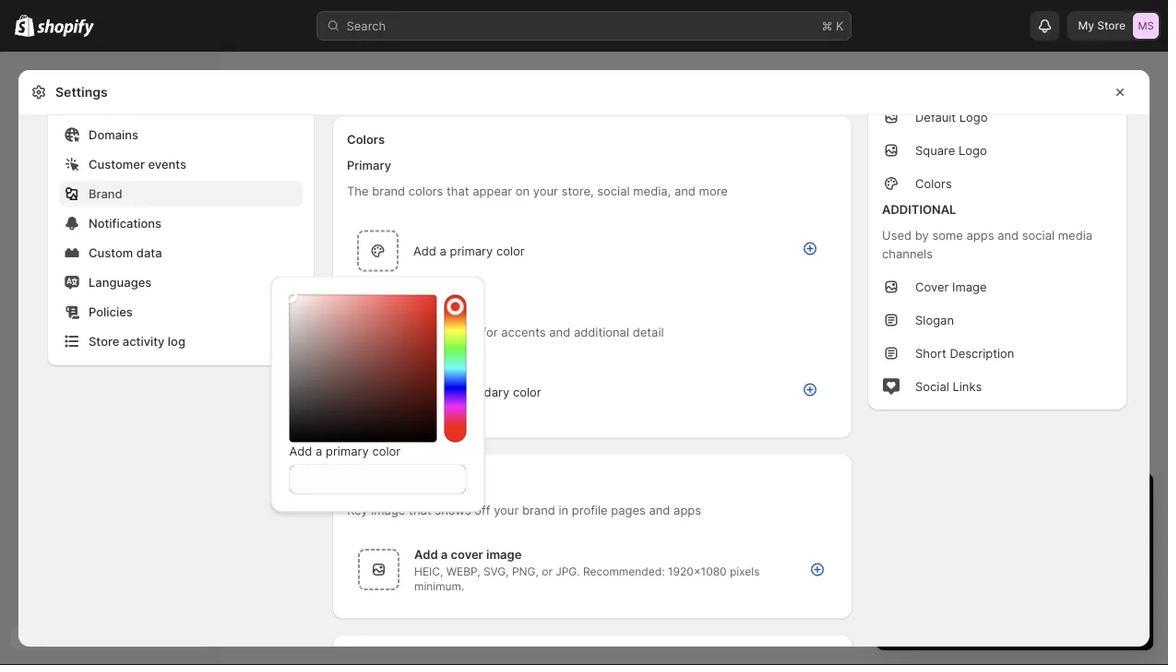 Task type: describe. For each thing, give the bounding box(es) containing it.
media,
[[634, 184, 671, 198]]

0 vertical spatial that
[[447, 184, 469, 198]]

add a cover image heic, webp, svg, png, or jpg. recommended: 1920×1080 pixels minimum.
[[414, 548, 760, 593]]

domains link
[[59, 122, 303, 148]]

default
[[916, 110, 956, 124]]

custom
[[89, 246, 133, 260]]

and right the accents at the left of page
[[549, 325, 571, 340]]

1920×1080
[[668, 565, 727, 578]]

for
[[482, 325, 498, 340]]

svg,
[[484, 565, 509, 578]]

short
[[916, 346, 947, 360]]

events
[[148, 157, 187, 171]]

cover
[[916, 280, 949, 294]]

secondary
[[347, 300, 409, 314]]

languages
[[89, 275, 152, 289]]

jpg.
[[556, 565, 580, 578]]

social
[[916, 379, 950, 394]]

2 vertical spatial color
[[372, 444, 401, 459]]

my store
[[1079, 19, 1126, 32]]

1 horizontal spatial brand
[[522, 504, 556, 518]]

image inside add a cover image heic, webp, svg, png, or jpg. recommended: 1920×1080 pixels minimum.
[[486, 548, 522, 562]]

additional
[[883, 202, 957, 216]]

activity
[[123, 334, 165, 348]]

1 vertical spatial apps
[[674, 504, 702, 518]]

used by some apps and social media channels
[[883, 228, 1093, 261]]

in
[[559, 504, 569, 518]]

policies link
[[59, 299, 303, 325]]

square
[[916, 143, 956, 157]]

logo for default logo
[[960, 110, 988, 124]]

1 horizontal spatial store
[[1098, 19, 1126, 32]]

0 horizontal spatial image
[[371, 504, 406, 518]]

0 vertical spatial colors
[[409, 184, 443, 198]]

custom data
[[89, 246, 162, 260]]

cover
[[451, 548, 484, 562]]

1 vertical spatial primary
[[326, 444, 369, 459]]

search
[[347, 18, 386, 33]]

secondary
[[450, 385, 510, 399]]

⌘
[[822, 18, 833, 33]]

and right pages
[[649, 504, 671, 518]]

notifications
[[89, 216, 162, 230]]

apps inside the used by some apps and social media channels
[[967, 228, 995, 242]]

additional
[[574, 325, 630, 340]]

short description
[[916, 346, 1015, 360]]

social links
[[916, 379, 983, 394]]

primary inside settings "dialog"
[[450, 244, 493, 258]]

used
[[883, 228, 912, 242]]

pages
[[611, 504, 646, 518]]

1 vertical spatial colors
[[413, 325, 448, 340]]

profile
[[572, 504, 608, 518]]

customer events link
[[59, 151, 303, 177]]

0 horizontal spatial social
[[598, 184, 630, 198]]

by
[[915, 228, 929, 242]]

0 horizontal spatial that
[[409, 504, 432, 518]]

data
[[136, 246, 162, 260]]

and inside the used by some apps and social media channels
[[998, 228, 1019, 242]]

custom data link
[[59, 240, 303, 266]]

or
[[542, 565, 553, 578]]

log
[[168, 334, 186, 348]]

primary
[[347, 158, 391, 173]]

off
[[475, 504, 491, 518]]

and left more
[[675, 184, 696, 198]]



Task type: vqa. For each thing, say whether or not it's contained in the screenshot.
Black's "0"
no



Task type: locate. For each thing, give the bounding box(es) containing it.
customer
[[89, 157, 145, 171]]

primary
[[450, 244, 493, 258], [326, 444, 369, 459]]

that left appear
[[447, 184, 469, 198]]

and
[[675, 184, 696, 198], [998, 228, 1019, 242], [549, 325, 571, 340], [649, 504, 671, 518]]

description
[[950, 346, 1015, 360]]

the
[[347, 184, 369, 198]]

1 vertical spatial colors
[[916, 176, 952, 191]]

0 vertical spatial brand
[[372, 184, 405, 198]]

social left "media"
[[1023, 228, 1055, 242]]

add a primary color up add a primary color 'text field'
[[289, 444, 401, 459]]

0 horizontal spatial add a primary color
[[289, 444, 401, 459]]

add a primary color down appear
[[414, 244, 525, 258]]

customer events
[[89, 157, 187, 171]]

color right secondary
[[513, 385, 542, 399]]

add a secondary color
[[414, 385, 542, 399]]

brand left in
[[522, 504, 556, 518]]

0 vertical spatial your
[[533, 184, 558, 198]]

1 horizontal spatial social
[[1023, 228, 1055, 242]]

colors up additional
[[916, 176, 952, 191]]

colors left used
[[413, 325, 448, 340]]

0 vertical spatial apps
[[967, 228, 995, 242]]

1 horizontal spatial that
[[447, 184, 469, 198]]

your right off
[[494, 504, 519, 518]]

logo
[[960, 110, 988, 124], [959, 143, 987, 157]]

1 vertical spatial social
[[1023, 228, 1055, 242]]

brand right the
[[372, 184, 405, 198]]

key
[[347, 504, 368, 518]]

1 vertical spatial logo
[[959, 143, 987, 157]]

recommended:
[[583, 565, 665, 578]]

that
[[447, 184, 469, 198], [409, 504, 432, 518]]

0 horizontal spatial shopify image
[[15, 14, 34, 37]]

1 vertical spatial store
[[89, 334, 119, 348]]

detail
[[633, 325, 664, 340]]

logo for square logo
[[959, 143, 987, 157]]

and right some
[[998, 228, 1019, 242]]

store inside settings "dialog"
[[89, 334, 119, 348]]

image
[[371, 504, 406, 518], [486, 548, 522, 562]]

0 vertical spatial store
[[1098, 19, 1126, 32]]

primary up add a primary color 'text field'
[[326, 444, 369, 459]]

social inside the used by some apps and social media channels
[[1023, 228, 1055, 242]]

shows
[[435, 504, 471, 518]]

webp,
[[446, 565, 481, 578]]

color up add a primary color 'text field'
[[372, 444, 401, 459]]

the brand colors that appear on your store, social media, and more
[[347, 184, 728, 198]]

store right my
[[1098, 19, 1126, 32]]

0 horizontal spatial primary
[[326, 444, 369, 459]]

my
[[1079, 19, 1095, 32]]

default logo
[[916, 110, 988, 124]]

color
[[497, 244, 525, 258], [513, 385, 542, 399], [372, 444, 401, 459]]

a inside add a cover image heic, webp, svg, png, or jpg. recommended: 1920×1080 pixels minimum.
[[441, 548, 448, 562]]

social right store,
[[598, 184, 630, 198]]

0 horizontal spatial brand
[[372, 184, 405, 198]]

3 days left in your trial element
[[877, 522, 1154, 651]]

0 horizontal spatial store
[[89, 334, 119, 348]]

supporting colors used for accents and additional detail
[[347, 325, 664, 340]]

media
[[1059, 228, 1093, 242]]

0 vertical spatial add a primary color
[[414, 244, 525, 258]]

0 horizontal spatial colors
[[347, 132, 385, 147]]

links
[[953, 379, 983, 394]]

primary down appear
[[450, 244, 493, 258]]

shopify image
[[15, 14, 34, 37], [37, 19, 94, 37]]

0 vertical spatial color
[[497, 244, 525, 258]]

add a primary color inside settings "dialog"
[[414, 244, 525, 258]]

key image that shows off your brand in profile pages and apps
[[347, 504, 702, 518]]

apps
[[967, 228, 995, 242], [674, 504, 702, 518]]

color for accents
[[513, 385, 542, 399]]

1 horizontal spatial colors
[[916, 176, 952, 191]]

add inside add a cover image heic, webp, svg, png, or jpg. recommended: 1920×1080 pixels minimum.
[[414, 548, 438, 562]]

colors
[[409, 184, 443, 198], [413, 325, 448, 340]]

settings
[[55, 84, 108, 100]]

some
[[933, 228, 964, 242]]

colors left appear
[[409, 184, 443, 198]]

brand
[[89, 186, 123, 201]]

slogan
[[916, 313, 955, 327]]

Add a primary color text field
[[289, 465, 467, 494]]

more
[[699, 184, 728, 198]]

store activity log
[[89, 334, 186, 348]]

your right on
[[533, 184, 558, 198]]

0 vertical spatial colors
[[347, 132, 385, 147]]

0 vertical spatial logo
[[960, 110, 988, 124]]

cover image
[[916, 280, 987, 294]]

colors
[[347, 132, 385, 147], [916, 176, 952, 191]]

image up 'svg,'
[[486, 548, 522, 562]]

1 vertical spatial color
[[513, 385, 542, 399]]

color for appear
[[497, 244, 525, 258]]

add
[[414, 244, 437, 258], [414, 385, 437, 399], [289, 444, 312, 459], [414, 548, 438, 562]]

color down on
[[497, 244, 525, 258]]

0 horizontal spatial apps
[[674, 504, 702, 518]]

used
[[451, 325, 479, 340]]

k
[[836, 18, 844, 33]]

0 horizontal spatial your
[[494, 504, 519, 518]]

store activity log link
[[59, 329, 303, 354]]

on
[[516, 184, 530, 198]]

logo right default
[[960, 110, 988, 124]]

1 horizontal spatial apps
[[967, 228, 995, 242]]

that left the shows at the bottom left
[[409, 504, 432, 518]]

1 vertical spatial brand
[[522, 504, 556, 518]]

apps right some
[[967, 228, 995, 242]]

settings dialog
[[18, 0, 1150, 647]]

a
[[440, 244, 447, 258], [440, 385, 447, 399], [316, 444, 323, 459], [441, 548, 448, 562]]

store,
[[562, 184, 594, 198]]

1 vertical spatial that
[[409, 504, 432, 518]]

notifications link
[[59, 210, 303, 236]]

social
[[598, 184, 630, 198], [1023, 228, 1055, 242]]

domains
[[89, 127, 139, 142]]

1 vertical spatial add a primary color
[[289, 444, 401, 459]]

1 vertical spatial your
[[494, 504, 519, 518]]

accents
[[501, 325, 546, 340]]

dialog
[[1158, 53, 1169, 666]]

image
[[953, 280, 987, 294]]

heic,
[[414, 565, 443, 578]]

1 horizontal spatial image
[[486, 548, 522, 562]]

0 vertical spatial primary
[[450, 244, 493, 258]]

1 horizontal spatial shopify image
[[37, 19, 94, 37]]

1 horizontal spatial primary
[[450, 244, 493, 258]]

my store image
[[1134, 13, 1159, 39]]

square logo
[[916, 143, 987, 157]]

apps right pages
[[674, 504, 702, 518]]

colors up primary
[[347, 132, 385, 147]]

1 horizontal spatial your
[[533, 184, 558, 198]]

store
[[1098, 19, 1126, 32], [89, 334, 119, 348]]

supporting
[[347, 325, 410, 340]]

store down policies
[[89, 334, 119, 348]]

image right "key"
[[371, 504, 406, 518]]

⌘ k
[[822, 18, 844, 33]]

png,
[[512, 565, 539, 578]]

1 vertical spatial image
[[486, 548, 522, 562]]

1 horizontal spatial add a primary color
[[414, 244, 525, 258]]

logo right square
[[959, 143, 987, 157]]

policies
[[89, 305, 133, 319]]

channels
[[883, 246, 933, 261]]

brand
[[372, 184, 405, 198], [522, 504, 556, 518]]

brand link
[[59, 181, 303, 207]]

add a primary color
[[414, 244, 525, 258], [289, 444, 401, 459]]

minimum.
[[414, 580, 465, 593]]

appear
[[473, 184, 512, 198]]

your
[[533, 184, 558, 198], [494, 504, 519, 518]]

pixels
[[730, 565, 760, 578]]

0 vertical spatial image
[[371, 504, 406, 518]]

languages link
[[59, 270, 303, 295]]

0 vertical spatial social
[[598, 184, 630, 198]]



